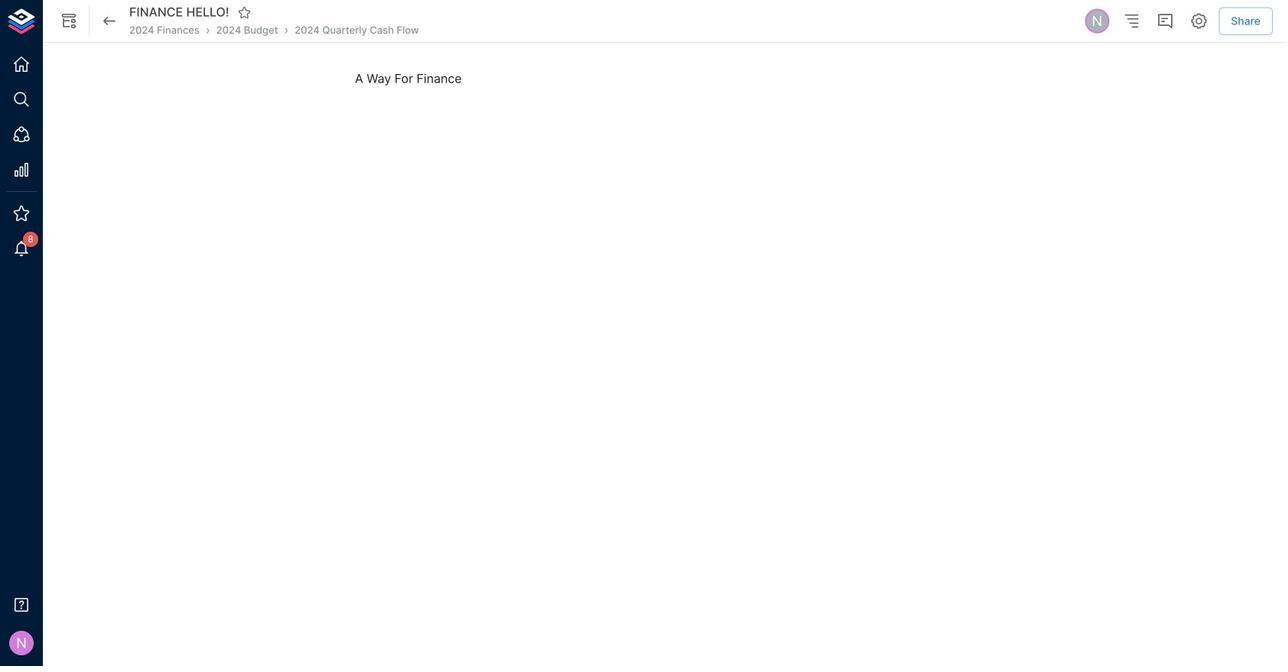 Task type: locate. For each thing, give the bounding box(es) containing it.
go back image
[[100, 12, 119, 30]]

table of contents image
[[1123, 12, 1141, 30]]

show wiki image
[[60, 12, 78, 30]]



Task type: describe. For each thing, give the bounding box(es) containing it.
settings image
[[1190, 12, 1208, 30]]

comments image
[[1156, 12, 1175, 30]]

favorite image
[[238, 6, 251, 19]]



Task type: vqa. For each thing, say whether or not it's contained in the screenshot.
Search Workspaces... TEXT FIELD
no



